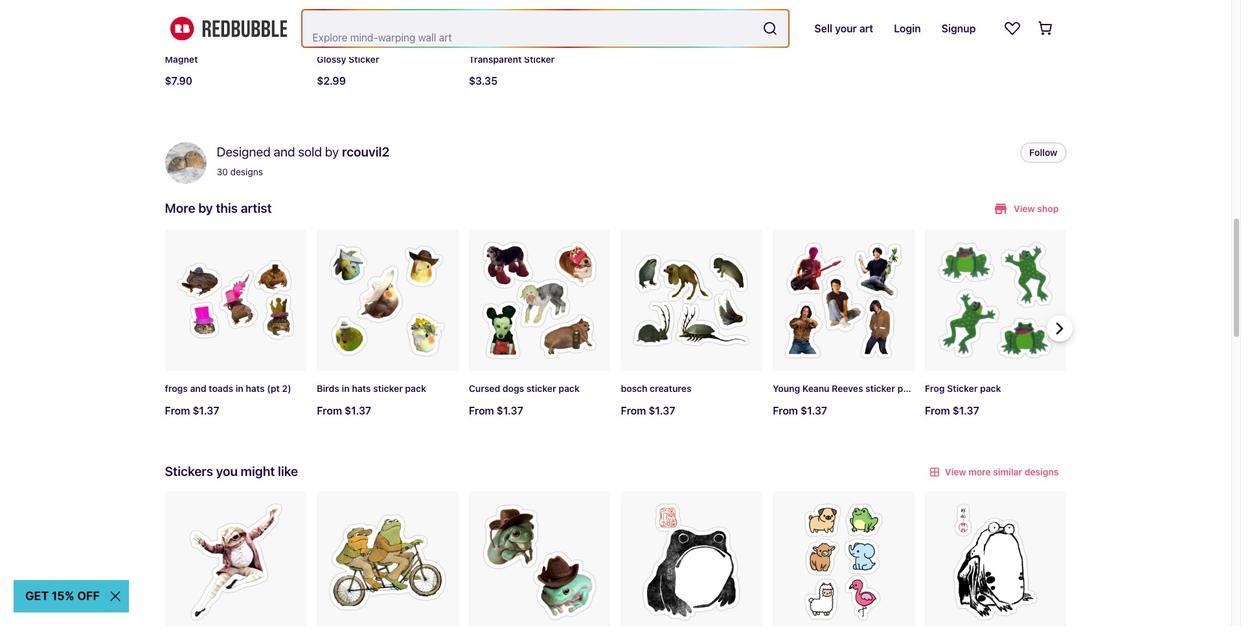 Task type: locate. For each thing, give the bounding box(es) containing it.
from $1.37 for keanu
[[773, 405, 827, 417]]

from for birds
[[317, 405, 342, 417]]

dogs
[[503, 384, 524, 395]]

2 horizontal spatial sticker
[[865, 384, 895, 395]]

rcouvil2 link
[[342, 143, 389, 162]]

from $1.37
[[165, 405, 219, 417], [317, 405, 371, 417], [469, 405, 523, 417], [621, 405, 675, 417], [773, 405, 827, 417], [925, 405, 979, 417]]

5 from from the left
[[773, 405, 798, 417]]

$1.37 down frog sticker pack
[[953, 405, 979, 417]]

1 vertical spatial by
[[198, 201, 213, 216]]

4 from from the left
[[621, 405, 646, 417]]

4 pack from the left
[[980, 384, 1001, 395]]

0 horizontal spatial and
[[190, 384, 206, 395]]

1 horizontal spatial and
[[274, 145, 295, 160]]

0 horizontal spatial sticker
[[373, 384, 403, 395]]

sold
[[298, 145, 322, 160]]

4 from $1.37 from the left
[[621, 405, 675, 417]]

item preview, grumpy frog japanese designed and sold by star5sixx. image
[[621, 492, 762, 627]]

from for frog
[[925, 405, 950, 417]]

from for young
[[773, 405, 798, 417]]

sticker for birds in hats sticker pack
[[373, 384, 403, 395]]

artist
[[241, 201, 272, 216]]

1 $1.37 from the left
[[193, 405, 219, 417]]

sticker down search term search box
[[524, 54, 555, 65]]

0 horizontal spatial in
[[236, 384, 243, 395]]

item preview, cute animal sticker pack 4 designed and sold by littlemandyart. image
[[773, 492, 914, 627]]

from for cursed
[[469, 405, 494, 417]]

2 sticker from the left
[[526, 384, 556, 395]]

hats right birds
[[352, 384, 371, 395]]

from down the frogs
[[165, 405, 190, 417]]

in right birds
[[342, 384, 350, 395]]

item preview, transparent sticker designed and sold by rcouvil2. image
[[469, 0, 610, 42]]

hats
[[246, 384, 265, 395], [352, 384, 371, 395]]

bosch creatures
[[621, 384, 691, 395]]

sticker right glossy on the top left of page
[[348, 54, 379, 65]]

pack
[[405, 384, 426, 395], [558, 384, 580, 395], [897, 384, 918, 395], [980, 384, 1001, 395]]

5 from $1.37 from the left
[[773, 405, 827, 417]]

1 from from the left
[[165, 405, 190, 417]]

from down birds
[[317, 405, 342, 417]]

$1.37 down keanu
[[801, 405, 827, 417]]

$1.37 for sticker
[[953, 405, 979, 417]]

0 horizontal spatial sticker
[[348, 54, 379, 65]]

$1.37 for and
[[193, 405, 219, 417]]

3 sticker from the left
[[865, 384, 895, 395]]

glossy
[[317, 54, 346, 65]]

0 horizontal spatial hats
[[246, 384, 265, 395]]

hats left the (pt
[[246, 384, 265, 395]]

sticker right frog
[[947, 384, 978, 395]]

6 $1.37 from the left
[[953, 405, 979, 417]]

0 horizontal spatial by
[[198, 201, 213, 216]]

5 $1.37 from the left
[[801, 405, 827, 417]]

in
[[236, 384, 243, 395], [342, 384, 350, 395]]

from down cursed
[[469, 405, 494, 417]]

1 horizontal spatial sticker
[[524, 54, 555, 65]]

sticker right the reeves
[[865, 384, 895, 395]]

rcouvil2
[[342, 145, 389, 160]]

$1.37
[[193, 405, 219, 417], [345, 405, 371, 417], [497, 405, 523, 417], [649, 405, 675, 417], [801, 405, 827, 417], [953, 405, 979, 417]]

from $1.37 for and
[[165, 405, 219, 417]]

from $1.37 down cursed
[[469, 405, 523, 417]]

sticker right birds
[[373, 384, 403, 395]]

stickers you might like
[[165, 464, 298, 479]]

sticker
[[373, 384, 403, 395], [526, 384, 556, 395], [865, 384, 895, 395]]

0 vertical spatial by
[[325, 145, 339, 160]]

frogs and toads in hats (pt 2)
[[165, 384, 291, 395]]

$3.35
[[469, 75, 498, 87]]

from $1.37 down the frogs
[[165, 405, 219, 417]]

keanu
[[802, 384, 829, 395]]

$1.37 down dogs
[[497, 405, 523, 417]]

3 from $1.37 from the left
[[469, 405, 523, 417]]

2 horizontal spatial sticker
[[947, 384, 978, 395]]

Search term search field
[[302, 10, 757, 47]]

this
[[216, 201, 238, 216]]

sticker right dogs
[[526, 384, 556, 395]]

$1.37 down bosch creatures
[[649, 405, 675, 417]]

2 $1.37 from the left
[[345, 405, 371, 417]]

1 vertical spatial and
[[190, 384, 206, 395]]

from down young
[[773, 405, 798, 417]]

1 horizontal spatial sticker
[[526, 384, 556, 395]]

by right the sold
[[325, 145, 339, 160]]

and
[[274, 145, 295, 160], [190, 384, 206, 395]]

item preview, glossy sticker designed and sold by rcouvil2. image
[[317, 0, 458, 42]]

1 horizontal spatial in
[[342, 384, 350, 395]]

cursed dogs sticker pack
[[469, 384, 580, 395]]

2 from $1.37 from the left
[[317, 405, 371, 417]]

item preview, frogs and toads in hats (pt 2) designed and sold by rcouvil2. image
[[165, 230, 306, 372]]

like
[[278, 464, 298, 479]]

2)
[[282, 384, 291, 395]]

item preview, cursed dogs sticker pack designed and sold by rcouvil2. image
[[469, 230, 610, 372]]

and right the frogs
[[190, 384, 206, 395]]

from $1.37 down frog sticker pack
[[925, 405, 979, 417]]

sticker
[[348, 54, 379, 65], [524, 54, 555, 65], [947, 384, 978, 395]]

might
[[241, 464, 275, 479]]

$1.37 down 'birds in hats sticker pack'
[[345, 405, 371, 417]]

2 from from the left
[[317, 405, 342, 417]]

4 $1.37 from the left
[[649, 405, 675, 417]]

1 pack from the left
[[405, 384, 426, 395]]

1 from $1.37 from the left
[[165, 405, 219, 417]]

sticker for from $1.37
[[947, 384, 978, 395]]

from down "bosch"
[[621, 405, 646, 417]]

sticker for $2.99
[[348, 54, 379, 65]]

$1.37 for keanu
[[801, 405, 827, 417]]

6 from from the left
[[925, 405, 950, 417]]

by
[[325, 145, 339, 160], [198, 201, 213, 216]]

None field
[[302, 10, 789, 47]]

from $1.37 down birds
[[317, 405, 371, 417]]

from down frog
[[925, 405, 950, 417]]

3 from from the left
[[469, 405, 494, 417]]

1 horizontal spatial by
[[325, 145, 339, 160]]

in right toads
[[236, 384, 243, 395]]

from $1.37 down bosch creatures
[[621, 405, 675, 417]]

2 in from the left
[[342, 384, 350, 395]]

1 horizontal spatial hats
[[352, 384, 371, 395]]

sticker for $3.35
[[524, 54, 555, 65]]

1 sticker from the left
[[373, 384, 403, 395]]

item preview, young keanu reeves sticker pack designed and sold by rcouvil2. image
[[773, 230, 914, 372]]

reeves
[[832, 384, 863, 395]]

creatures
[[650, 384, 691, 395]]

1 in from the left
[[236, 384, 243, 395]]

from
[[165, 405, 190, 417], [317, 405, 342, 417], [469, 405, 494, 417], [621, 405, 646, 417], [773, 405, 798, 417], [925, 405, 950, 417]]

and left the sold
[[274, 145, 295, 160]]

from $1.37 down young
[[773, 405, 827, 417]]

0 vertical spatial and
[[274, 145, 295, 160]]

$1.37 down toads
[[193, 405, 219, 417]]

frog
[[925, 384, 945, 395]]

item preview, grumpy frog japanese matsumoto hoji designed and sold by star5sixx. image
[[925, 492, 1066, 627]]

3 $1.37 from the left
[[497, 405, 523, 417]]

30 designs
[[217, 167, 263, 178]]

item preview, bosch creatures designed and sold by rcouvil2. image
[[621, 230, 762, 372]]

toads
[[209, 384, 233, 395]]

by left this
[[198, 201, 213, 216]]

6 from $1.37 from the left
[[925, 405, 979, 417]]



Task type: describe. For each thing, give the bounding box(es) containing it.
from $1.37 for in
[[317, 405, 371, 417]]

$1.37 for dogs
[[497, 405, 523, 417]]

transparent sticker
[[469, 54, 555, 65]]

sticker for young keanu reeves sticker pack
[[865, 384, 895, 395]]

from for bosch
[[621, 405, 646, 417]]

30
[[217, 167, 228, 178]]

and for frogs
[[190, 384, 206, 395]]

you
[[216, 464, 238, 479]]

item preview, frog & toad designed and sold by katew-f. image
[[317, 492, 458, 627]]

birds
[[317, 384, 339, 395]]

item preview, birds in hats sticker pack designed and sold by rcouvil2. image
[[317, 230, 458, 372]]

$1.37 for creatures
[[649, 405, 675, 417]]

item preview, cowboy frog pack (2 in 1) designed and sold by lmmanning. image
[[469, 492, 610, 627]]

magnet
[[165, 54, 198, 65]]

more by this artist
[[165, 201, 272, 216]]

$7.90
[[165, 75, 192, 87]]

2 pack from the left
[[558, 384, 580, 395]]

2 hats from the left
[[352, 384, 371, 395]]

designs
[[230, 167, 263, 178]]

(pt
[[267, 384, 280, 395]]

from $1.37 for dogs
[[469, 405, 523, 417]]

stickers
[[165, 464, 213, 479]]

and for designed
[[274, 145, 295, 160]]

redbubble logo image
[[170, 17, 287, 40]]

$2.99
[[317, 75, 346, 87]]

item preview, magnet designed and sold by rcouvil2. image
[[165, 0, 306, 42]]

more
[[165, 201, 195, 216]]

item preview, frog sticker pack designed and sold by rcouvil2. image
[[925, 230, 1066, 372]]

transparent
[[469, 54, 522, 65]]

glossy sticker
[[317, 54, 379, 65]]

from $1.37 for sticker
[[925, 405, 979, 417]]

cursed
[[469, 384, 500, 395]]

designed and sold by rcouvil2
[[217, 145, 389, 160]]

from for frogs
[[165, 405, 190, 417]]

$1.37 for in
[[345, 405, 371, 417]]

birds in hats sticker pack
[[317, 384, 426, 395]]

1 hats from the left
[[246, 384, 265, 395]]

from $1.37 for creatures
[[621, 405, 675, 417]]

designed
[[217, 145, 271, 160]]

item preview, dancing frog meme designed and sold by bl10728. image
[[165, 492, 306, 627]]

young
[[773, 384, 800, 395]]

3 pack from the left
[[897, 384, 918, 395]]

frog sticker pack
[[925, 384, 1001, 395]]

frogs
[[165, 384, 188, 395]]

bosch
[[621, 384, 647, 395]]

young keanu reeves sticker pack
[[773, 384, 918, 395]]



Task type: vqa. For each thing, say whether or not it's contained in the screenshot.
10th menu item from left
no



